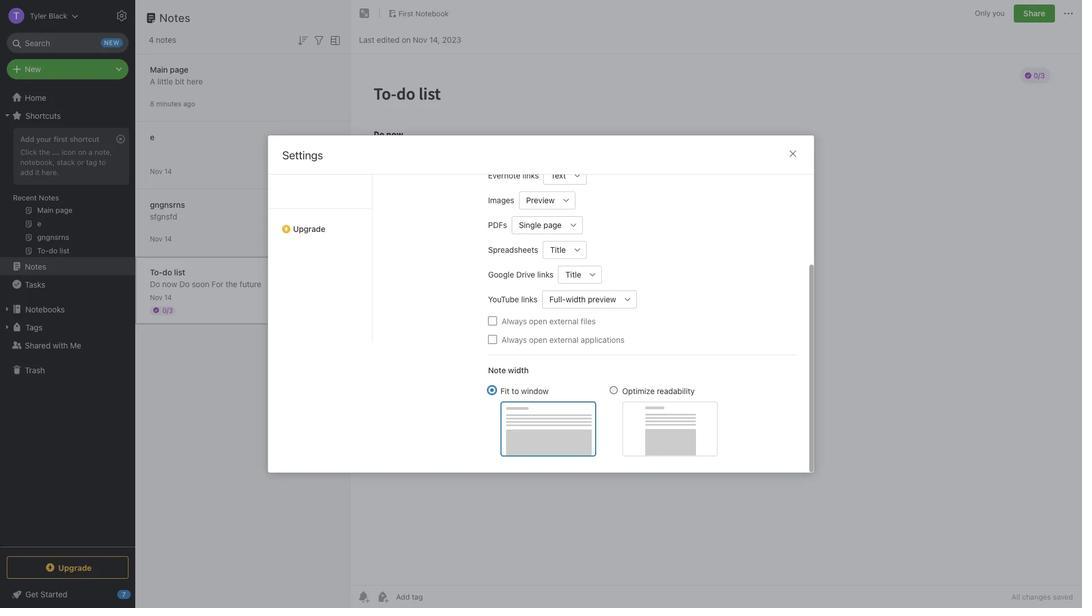 Task type: locate. For each thing, give the bounding box(es) containing it.
0/3
[[162, 306, 173, 315]]

note
[[488, 366, 506, 375]]

future
[[240, 279, 261, 289]]

0 vertical spatial width
[[566, 295, 586, 304]]

single page button
[[512, 216, 564, 234]]

expand note image
[[358, 7, 371, 20]]

0 horizontal spatial upgrade button
[[7, 557, 129, 579]]

title for spreadsheets
[[550, 245, 566, 255]]

links right "drive"
[[537, 270, 554, 280]]

1 horizontal spatial to
[[512, 386, 519, 396]]

single
[[519, 220, 541, 230]]

always right always open external applications option
[[502, 335, 527, 345]]

title button
[[543, 241, 569, 259], [558, 266, 584, 284]]

notes inside note list element
[[160, 11, 191, 24]]

14 up gngnsrns
[[164, 167, 172, 176]]

1 always from the top
[[502, 316, 527, 326]]

1 horizontal spatial page
[[544, 220, 562, 230]]

add a reminder image
[[357, 591, 370, 604]]

0 vertical spatial on
[[402, 35, 411, 44]]

0 vertical spatial notes
[[160, 11, 191, 24]]

title inside field
[[566, 270, 581, 280]]

always
[[502, 316, 527, 326], [502, 335, 527, 345]]

notes up the "notes"
[[160, 11, 191, 24]]

notes right recent
[[39, 193, 59, 202]]

2 14 from the top
[[164, 235, 172, 243]]

width inside button
[[566, 295, 586, 304]]

1 external from the top
[[549, 316, 579, 326]]

page for single
[[544, 220, 562, 230]]

2 do from the left
[[179, 279, 190, 289]]

on right edited on the top of the page
[[402, 35, 411, 44]]

2 vertical spatial nov 14
[[150, 293, 172, 302]]

notebook,
[[20, 158, 55, 167]]

note width
[[488, 366, 529, 375]]

youtube
[[488, 295, 519, 304]]

...
[[52, 148, 60, 157]]

open
[[529, 316, 547, 326], [529, 335, 547, 345]]

2 open from the top
[[529, 335, 547, 345]]

upgrade
[[293, 224, 325, 234], [58, 563, 92, 573]]

notes up tasks
[[25, 262, 46, 271]]

Choose default view option for Google Drive links field
[[558, 266, 602, 284]]

tasks
[[25, 280, 45, 289]]

group containing add your first shortcut
[[0, 125, 135, 262]]

optimize readability
[[622, 386, 695, 396]]

Choose default view option for Images field
[[519, 191, 576, 209]]

1 horizontal spatial do
[[179, 279, 190, 289]]

0 horizontal spatial upgrade
[[58, 563, 92, 573]]

open up always open external applications
[[529, 316, 547, 326]]

0 horizontal spatial on
[[78, 148, 87, 157]]

page inside main page a little bit here
[[170, 65, 188, 74]]

0 vertical spatial external
[[549, 316, 579, 326]]

external for applications
[[549, 335, 579, 345]]

nov 14 up gngnsrns
[[150, 167, 172, 176]]

the left ...
[[39, 148, 50, 157]]

0 vertical spatial 14
[[164, 167, 172, 176]]

1 vertical spatial nov 14
[[150, 235, 172, 243]]

title button for spreadsheets
[[543, 241, 569, 259]]

0 vertical spatial the
[[39, 148, 50, 157]]

first notebook
[[398, 9, 449, 18]]

external
[[549, 316, 579, 326], [549, 335, 579, 345]]

1 horizontal spatial upgrade
[[293, 224, 325, 234]]

nov
[[413, 35, 427, 44], [150, 167, 162, 176], [150, 235, 162, 243], [150, 293, 162, 302]]

links for youtube links
[[521, 295, 538, 304]]

on left 'a'
[[78, 148, 87, 157]]

your
[[36, 135, 52, 144]]

first
[[54, 135, 68, 144]]

1 horizontal spatial the
[[226, 279, 237, 289]]

title for google drive links
[[566, 270, 581, 280]]

notes
[[160, 11, 191, 24], [39, 193, 59, 202], [25, 262, 46, 271]]

0 horizontal spatial the
[[39, 148, 50, 157]]

links down "drive"
[[521, 295, 538, 304]]

1 vertical spatial notes
[[39, 193, 59, 202]]

stack
[[57, 158, 75, 167]]

nov 14
[[150, 167, 172, 176], [150, 235, 172, 243], [150, 293, 172, 302]]

soon
[[192, 279, 209, 289]]

always open external applications
[[502, 335, 625, 345]]

open down the always open external files
[[529, 335, 547, 345]]

0 horizontal spatial width
[[508, 366, 529, 375]]

links left text 'button'
[[523, 171, 539, 180]]

1 vertical spatial always
[[502, 335, 527, 345]]

0 vertical spatial open
[[529, 316, 547, 326]]

the
[[39, 148, 50, 157], [226, 279, 237, 289]]

title
[[550, 245, 566, 255], [566, 270, 581, 280]]

width up files
[[566, 295, 586, 304]]

note,
[[95, 148, 112, 157]]

first notebook button
[[384, 6, 453, 21]]

tag
[[86, 158, 97, 167]]

title inside choose default view option for spreadsheets field
[[550, 245, 566, 255]]

1 vertical spatial page
[[544, 220, 562, 230]]

1 vertical spatial 14
[[164, 235, 172, 243]]

tab list
[[387, 56, 479, 343]]

external down the always open external files
[[549, 335, 579, 345]]

applications
[[581, 335, 625, 345]]

0 vertical spatial page
[[170, 65, 188, 74]]

fit to window
[[501, 386, 549, 396]]

title button for google drive links
[[558, 266, 584, 284]]

note list element
[[135, 0, 350, 609]]

page right the single
[[544, 220, 562, 230]]

1 vertical spatial upgrade button
[[7, 557, 129, 579]]

nov up 0/3
[[150, 293, 162, 302]]

0 vertical spatial title
[[550, 245, 566, 255]]

tree
[[0, 88, 135, 547]]

links for evernote links
[[523, 171, 539, 180]]

3 nov 14 from the top
[[150, 293, 172, 302]]

1 vertical spatial upgrade
[[58, 563, 92, 573]]

main page a little bit here
[[150, 65, 203, 86]]

to
[[99, 158, 106, 167], [512, 386, 519, 396]]

Search text field
[[15, 33, 121, 53]]

always open external files
[[502, 316, 596, 326]]

shared with me
[[25, 341, 81, 350]]

settings
[[282, 149, 323, 162]]

group
[[0, 125, 135, 262]]

Fit to window radio
[[488, 386, 496, 394]]

0 vertical spatial title button
[[543, 241, 569, 259]]

1 horizontal spatial upgrade button
[[268, 209, 372, 238]]

Note Editor text field
[[350, 54, 1082, 586]]

2 vertical spatial 14
[[164, 293, 172, 302]]

page inside button
[[544, 220, 562, 230]]

icon on a note, notebook, stack or tag to add it here.
[[20, 148, 112, 177]]

on
[[402, 35, 411, 44], [78, 148, 87, 157]]

0 vertical spatial always
[[502, 316, 527, 326]]

14 up 0/3
[[164, 293, 172, 302]]

settings image
[[115, 9, 129, 23]]

2 external from the top
[[549, 335, 579, 345]]

first
[[398, 9, 413, 18]]

external up always open external applications
[[549, 316, 579, 326]]

nov down the e
[[150, 167, 162, 176]]

Choose default view option for YouTube links field
[[542, 291, 637, 309]]

1 vertical spatial to
[[512, 386, 519, 396]]

notebook
[[415, 9, 449, 18]]

0 horizontal spatial page
[[170, 65, 188, 74]]

0 vertical spatial links
[[523, 171, 539, 180]]

always right always open external files option
[[502, 316, 527, 326]]

expand tags image
[[3, 323, 12, 332]]

0 horizontal spatial do
[[150, 279, 160, 289]]

0 vertical spatial to
[[99, 158, 106, 167]]

page up bit on the left of the page
[[170, 65, 188, 74]]

title down choose default view option for pdfs field
[[550, 245, 566, 255]]

do down to-
[[150, 279, 160, 289]]

option group containing fit to window
[[488, 385, 718, 457]]

Choose default view option for Spreadsheets field
[[543, 241, 587, 259]]

1 horizontal spatial width
[[566, 295, 586, 304]]

14,
[[429, 35, 440, 44]]

nov 14 down sfgnsfd
[[150, 235, 172, 243]]

1 vertical spatial title button
[[558, 266, 584, 284]]

1 vertical spatial title
[[566, 270, 581, 280]]

width right note
[[508, 366, 529, 375]]

upgrade button
[[268, 209, 372, 238], [7, 557, 129, 579]]

None search field
[[15, 33, 121, 53]]

8 minutes ago
[[150, 99, 195, 108]]

do down list
[[179, 279, 190, 289]]

pdfs
[[488, 220, 507, 230]]

here
[[187, 76, 203, 86]]

1 vertical spatial width
[[508, 366, 529, 375]]

title up full-width preview button
[[566, 270, 581, 280]]

1 open from the top
[[529, 316, 547, 326]]

14 down sfgnsfd
[[164, 235, 172, 243]]

2 vertical spatial links
[[521, 295, 538, 304]]

title button down choose default view option for spreadsheets field
[[558, 266, 584, 284]]

gngnsrns
[[150, 200, 185, 209]]

2 always from the top
[[502, 335, 527, 345]]

0 vertical spatial upgrade button
[[268, 209, 372, 238]]

option group
[[488, 385, 718, 457]]

the inside group
[[39, 148, 50, 157]]

to inside option group
[[512, 386, 519, 396]]

1 vertical spatial the
[[226, 279, 237, 289]]

0 vertical spatial nov 14
[[150, 167, 172, 176]]

add your first shortcut
[[20, 135, 99, 144]]

only
[[975, 9, 991, 18]]

1 vertical spatial external
[[549, 335, 579, 345]]

notes link
[[0, 258, 135, 276]]

me
[[70, 341, 81, 350]]

to down note,
[[99, 158, 106, 167]]

1 vertical spatial on
[[78, 148, 87, 157]]

minutes
[[156, 99, 181, 108]]

external for files
[[549, 316, 579, 326]]

title button down choose default view option for pdfs field
[[543, 241, 569, 259]]

to right the fit
[[512, 386, 519, 396]]

nov left 14,
[[413, 35, 427, 44]]

0 horizontal spatial to
[[99, 158, 106, 167]]

the right for
[[226, 279, 237, 289]]

1 horizontal spatial on
[[402, 35, 411, 44]]

notes
[[156, 35, 176, 45]]

notes inside group
[[39, 193, 59, 202]]

1 vertical spatial open
[[529, 335, 547, 345]]

spreadsheets
[[488, 245, 538, 255]]

nov 14 up 0/3
[[150, 293, 172, 302]]



Task type: describe. For each thing, give the bounding box(es) containing it.
to inside icon on a note, notebook, stack or tag to add it here.
[[99, 158, 106, 167]]

shortcuts button
[[0, 107, 135, 125]]

text button
[[543, 167, 569, 185]]

1 nov 14 from the top
[[150, 167, 172, 176]]

new
[[25, 64, 41, 74]]

notebooks link
[[0, 300, 135, 318]]

do now do soon for the future
[[150, 279, 261, 289]]

fit
[[501, 386, 510, 396]]

readability
[[657, 386, 695, 396]]

trash
[[25, 366, 45, 375]]

shared
[[25, 341, 51, 350]]

now
[[162, 279, 177, 289]]

Choose default view option for Evernote links field
[[543, 167, 587, 185]]

always for always open external files
[[502, 316, 527, 326]]

expand notebooks image
[[3, 305, 12, 314]]

1 vertical spatial links
[[537, 270, 554, 280]]

evernote links
[[488, 171, 539, 180]]

only you
[[975, 9, 1005, 18]]

do
[[162, 267, 172, 277]]

Choose default view option for PDFs field
[[512, 216, 583, 234]]

little
[[157, 76, 173, 86]]

add tag image
[[376, 591, 389, 604]]

8
[[150, 99, 154, 108]]

preview button
[[519, 191, 558, 209]]

open for always open external files
[[529, 316, 547, 326]]

a
[[89, 148, 93, 157]]

nov inside note window element
[[413, 35, 427, 44]]

e
[[150, 132, 154, 142]]

1 do from the left
[[150, 279, 160, 289]]

here.
[[42, 168, 59, 177]]

click
[[20, 148, 37, 157]]

text
[[551, 171, 566, 180]]

4
[[149, 35, 154, 45]]

trash link
[[0, 361, 135, 379]]

new button
[[7, 59, 129, 79]]

youtube links
[[488, 295, 538, 304]]

last edited on nov 14, 2023
[[359, 35, 461, 44]]

2023
[[442, 35, 461, 44]]

sfgnsfd
[[150, 212, 177, 221]]

bit
[[175, 76, 185, 86]]

files
[[581, 316, 596, 326]]

recent notes
[[13, 193, 59, 202]]

add
[[20, 135, 34, 144]]

with
[[53, 341, 68, 350]]

0 vertical spatial upgrade
[[293, 224, 325, 234]]

4 notes
[[149, 35, 176, 45]]

full-
[[549, 295, 566, 304]]

2 nov 14 from the top
[[150, 235, 172, 243]]

Always open external applications checkbox
[[488, 335, 497, 344]]

evernote
[[488, 171, 520, 180]]

on inside icon on a note, notebook, stack or tag to add it here.
[[78, 148, 87, 157]]

share
[[1024, 8, 1046, 18]]

3 14 from the top
[[164, 293, 172, 302]]

click the ...
[[20, 148, 60, 157]]

ago
[[183, 99, 195, 108]]

tags
[[25, 323, 43, 332]]

images
[[488, 196, 514, 205]]

icon
[[62, 148, 76, 157]]

note window element
[[350, 0, 1082, 609]]

add
[[20, 168, 33, 177]]

all
[[1012, 593, 1020, 602]]

share button
[[1014, 5, 1055, 23]]

tree containing home
[[0, 88, 135, 547]]

shortcuts
[[25, 111, 61, 120]]

notebooks
[[25, 305, 65, 314]]

preview
[[526, 196, 555, 205]]

list
[[174, 267, 185, 277]]

saved
[[1053, 593, 1073, 602]]

page for main
[[170, 65, 188, 74]]

Optimize readability radio
[[610, 386, 618, 394]]

you
[[993, 9, 1005, 18]]

or
[[77, 158, 84, 167]]

nov down sfgnsfd
[[150, 235, 162, 243]]

1 14 from the top
[[164, 167, 172, 176]]

open for always open external applications
[[529, 335, 547, 345]]

it
[[35, 168, 40, 177]]

the inside note list element
[[226, 279, 237, 289]]

2 vertical spatial notes
[[25, 262, 46, 271]]

a
[[150, 76, 155, 86]]

home link
[[0, 88, 135, 107]]

width for full-
[[566, 295, 586, 304]]

full-width preview button
[[542, 291, 619, 309]]

Always open external files checkbox
[[488, 317, 497, 326]]

full-width preview
[[549, 295, 616, 304]]

preview
[[588, 295, 616, 304]]

shared with me link
[[0, 336, 135, 355]]

group inside tree
[[0, 125, 135, 262]]

main
[[150, 65, 168, 74]]

all changes saved
[[1012, 593, 1073, 602]]

edited
[[377, 35, 400, 44]]

optimize
[[622, 386, 655, 396]]

always for always open external applications
[[502, 335, 527, 345]]

last
[[359, 35, 374, 44]]

for
[[212, 279, 224, 289]]

width for note
[[508, 366, 529, 375]]

window
[[521, 386, 549, 396]]

tags button
[[0, 318, 135, 336]]

home
[[25, 93, 46, 102]]

single page
[[519, 220, 562, 230]]

google
[[488, 270, 514, 280]]

close image
[[786, 147, 800, 161]]

tasks button
[[0, 276, 135, 294]]

google drive links
[[488, 270, 554, 280]]

on inside note window element
[[402, 35, 411, 44]]



Task type: vqa. For each thing, say whether or not it's contained in the screenshot.


